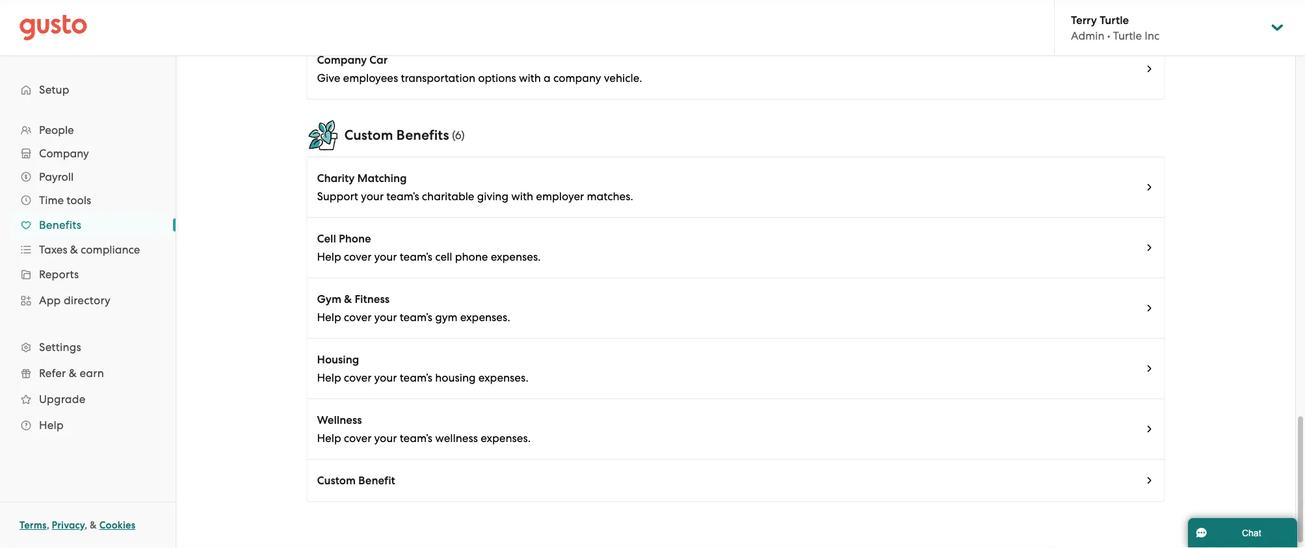 Task type: vqa. For each thing, say whether or not it's contained in the screenshot.


Task type: describe. For each thing, give the bounding box(es) containing it.
charity
[[317, 171, 355, 185]]

cover inside gym & fitness help cover your team's gym expenses.
[[344, 311, 372, 324]]

team's for wellness
[[400, 432, 433, 445]]

benefits link
[[13, 213, 163, 237]]

setup link
[[13, 78, 163, 101]]

taxes
[[39, 243, 67, 256]]

with inside company car give employees transportation options with a company vehicle.
[[519, 72, 541, 85]]

1 , from the left
[[47, 520, 49, 532]]

vehicle.
[[604, 72, 643, 85]]

privacy link
[[52, 520, 85, 532]]

company car give employees transportation options with a company vehicle.
[[317, 53, 643, 85]]

help inside gym & fitness help cover your team's gym expenses.
[[317, 311, 341, 324]]

help inside the gusto navigation element
[[39, 419, 64, 432]]

help link
[[13, 414, 163, 437]]

inc
[[1145, 29, 1160, 42]]

2 , from the left
[[85, 520, 87, 532]]

& for earn
[[69, 367, 77, 380]]

charitable
[[422, 190, 475, 203]]

company button
[[13, 142, 163, 165]]

cover inside wellness help cover your team's wellness expenses.
[[344, 432, 372, 445]]

time tools button
[[13, 189, 163, 212]]

give
[[317, 72, 340, 85]]

privacy
[[52, 520, 85, 532]]

terms , privacy , & cookies
[[20, 520, 136, 532]]

terms
[[20, 520, 47, 532]]

custom benefit
[[317, 474, 395, 487]]

options
[[478, 72, 516, 85]]

benefits inside the gusto navigation element
[[39, 219, 81, 232]]

cookies
[[99, 520, 136, 532]]

reports
[[39, 268, 79, 281]]

2 opens in current tab image from the top
[[1145, 182, 1155, 193]]

wellness help cover your team's wellness expenses.
[[317, 413, 531, 445]]

help inside wellness help cover your team's wellness expenses.
[[317, 432, 341, 445]]

list containing charity matching
[[307, 157, 1166, 502]]

people button
[[13, 118, 163, 142]]

your for housing
[[374, 371, 397, 385]]

opens in current tab image inside custom benefit button
[[1145, 476, 1155, 486]]

cover inside housing help cover your team's housing expenses.
[[344, 371, 372, 385]]

time
[[39, 194, 64, 207]]

cell
[[435, 250, 453, 263]]

phone
[[455, 250, 488, 263]]

gusto navigation element
[[0, 56, 176, 459]]

team's inside gym & fitness help cover your team's gym expenses.
[[400, 311, 433, 324]]

help inside housing help cover your team's housing expenses.
[[317, 371, 341, 385]]

settings
[[39, 341, 81, 354]]

0 vertical spatial turtle
[[1100, 13, 1130, 27]]

wellness
[[435, 432, 478, 445]]

gym
[[317, 292, 342, 306]]

giving
[[477, 190, 509, 203]]

cell phone help cover your team's cell phone expenses.
[[317, 232, 541, 263]]

expenses. inside cell phone help cover your team's cell phone expenses.
[[491, 250, 541, 263]]

•
[[1108, 29, 1111, 42]]

company car list
[[307, 0, 1166, 100]]

employees
[[343, 72, 398, 85]]

people
[[39, 124, 74, 137]]

cookies button
[[99, 518, 136, 533]]

& for compliance
[[70, 243, 78, 256]]

fitness
[[355, 292, 390, 306]]

company for company
[[39, 147, 89, 160]]

transportation
[[401, 72, 476, 85]]

help inside cell phone help cover your team's cell phone expenses.
[[317, 250, 341, 263]]

terry turtle admin • turtle inc
[[1072, 13, 1160, 42]]

terms link
[[20, 520, 47, 532]]

terry
[[1072, 13, 1098, 27]]

6
[[455, 129, 461, 142]]

expenses. inside wellness help cover your team's wellness expenses.
[[481, 432, 531, 445]]

custom benefit button
[[307, 460, 1165, 502]]

custom for benefits
[[344, 127, 393, 143]]

chat button
[[1189, 519, 1298, 548]]



Task type: locate. For each thing, give the bounding box(es) containing it.
1 vertical spatial with
[[511, 190, 534, 203]]

company down the people
[[39, 147, 89, 160]]

compliance
[[81, 243, 140, 256]]

4 opens in current tab image from the top
[[1145, 476, 1155, 486]]

3 opens in current tab image from the top
[[1145, 364, 1155, 374]]

opens in current tab image for company car
[[1145, 64, 1155, 74]]

your for wellness
[[374, 432, 397, 445]]

cover
[[344, 250, 372, 263], [344, 311, 372, 324], [344, 371, 372, 385], [344, 432, 372, 445]]

team's for charity matching
[[387, 190, 419, 203]]

refer & earn link
[[13, 362, 163, 385]]

opens in current tab image inside company car list
[[1145, 3, 1155, 14]]

, left cookies button
[[85, 520, 87, 532]]

0 vertical spatial company
[[317, 53, 367, 66]]

app directory link
[[13, 289, 163, 312]]

benefits left (
[[397, 127, 449, 143]]

3 cover from the top
[[344, 371, 372, 385]]

(
[[452, 129, 455, 142]]

custom inside button
[[317, 474, 356, 487]]

expenses. inside housing help cover your team's housing expenses.
[[479, 371, 529, 385]]

team's inside housing help cover your team's housing expenses.
[[400, 371, 433, 385]]

tools
[[67, 194, 91, 207]]

company inside company car give employees transportation options with a company vehicle.
[[317, 53, 367, 66]]

company up give
[[317, 53, 367, 66]]

expenses. right 'housing' on the bottom
[[479, 371, 529, 385]]

your inside wellness help cover your team's wellness expenses.
[[374, 432, 397, 445]]

list
[[0, 118, 176, 439], [307, 157, 1166, 502]]

expenses. right gym
[[460, 311, 511, 324]]

chat
[[1243, 528, 1262, 538]]

benefit
[[359, 474, 395, 487]]

custom left 'benefit' at left
[[317, 474, 356, 487]]

with
[[519, 72, 541, 85], [511, 190, 534, 203]]

benefits
[[397, 127, 449, 143], [39, 219, 81, 232]]

team's left gym
[[400, 311, 433, 324]]

2 opens in current tab image from the top
[[1145, 243, 1155, 253]]

0 horizontal spatial ,
[[47, 520, 49, 532]]

benefits down time tools
[[39, 219, 81, 232]]

company inside dropdown button
[[39, 147, 89, 160]]

& right taxes
[[70, 243, 78, 256]]

& left cookies
[[90, 520, 97, 532]]

1 opens in current tab image from the top
[[1145, 3, 1155, 14]]

custom benefits ( 6 )
[[344, 127, 465, 143]]

team's
[[387, 190, 419, 203], [400, 250, 433, 263], [400, 311, 433, 324], [400, 371, 433, 385], [400, 432, 433, 445]]

& inside "link"
[[69, 367, 77, 380]]

company
[[554, 72, 602, 85]]

gym
[[435, 311, 458, 324]]

help down cell
[[317, 250, 341, 263]]

team's down matching
[[387, 190, 419, 203]]

housing
[[435, 371, 476, 385]]

0 vertical spatial benefits
[[397, 127, 449, 143]]

taxes & compliance
[[39, 243, 140, 256]]

settings link
[[13, 336, 163, 359]]

expenses. right phone
[[491, 250, 541, 263]]

with right the giving
[[511, 190, 534, 203]]

phone
[[339, 232, 371, 245]]

refer & earn
[[39, 367, 104, 380]]

0 vertical spatial with
[[519, 72, 541, 85]]

your up 'benefit' at left
[[374, 432, 397, 445]]

1 horizontal spatial list
[[307, 157, 1166, 502]]

1 vertical spatial turtle
[[1114, 29, 1143, 42]]

refer
[[39, 367, 66, 380]]

a
[[544, 72, 551, 85]]

1 vertical spatial custom
[[317, 474, 356, 487]]

3 opens in current tab image from the top
[[1145, 303, 1155, 314]]

directory
[[64, 294, 111, 307]]

your up "fitness"
[[374, 250, 397, 263]]

with left a
[[519, 72, 541, 85]]

team's inside "charity matching support your team's charitable giving with employer matches."
[[387, 190, 419, 203]]

cover down "wellness"
[[344, 432, 372, 445]]

0 horizontal spatial company
[[39, 147, 89, 160]]

your down "fitness"
[[374, 311, 397, 324]]

4 opens in current tab image from the top
[[1145, 424, 1155, 435]]

0 vertical spatial custom
[[344, 127, 393, 143]]

1 opens in current tab image from the top
[[1145, 64, 1155, 74]]

your inside gym & fitness help cover your team's gym expenses.
[[374, 311, 397, 324]]

team's for housing
[[400, 371, 433, 385]]

& left earn
[[69, 367, 77, 380]]

time tools
[[39, 194, 91, 207]]

expenses. right wellness
[[481, 432, 531, 445]]

your inside "charity matching support your team's charitable giving with employer matches."
[[361, 190, 384, 203]]

&
[[70, 243, 78, 256], [344, 292, 352, 306], [69, 367, 77, 380], [90, 520, 97, 532]]

opens in current tab image for wellness
[[1145, 424, 1155, 435]]

team's left wellness
[[400, 432, 433, 445]]

team's inside cell phone help cover your team's cell phone expenses.
[[400, 250, 433, 263]]

earn
[[80, 367, 104, 380]]

car
[[370, 53, 388, 66]]

your up wellness help cover your team's wellness expenses.
[[374, 371, 397, 385]]

1 horizontal spatial company
[[317, 53, 367, 66]]

help
[[317, 250, 341, 263], [317, 311, 341, 324], [317, 371, 341, 385], [39, 419, 64, 432], [317, 432, 341, 445]]

housing
[[317, 353, 359, 366]]

team's inside wellness help cover your team's wellness expenses.
[[400, 432, 433, 445]]

home image
[[20, 15, 87, 41]]

team's left cell
[[400, 250, 433, 263]]

4 cover from the top
[[344, 432, 372, 445]]

& for fitness
[[344, 292, 352, 306]]

support
[[317, 190, 358, 203]]

payroll button
[[13, 165, 163, 189]]

1 cover from the top
[[344, 250, 372, 263]]

custom up matching
[[344, 127, 393, 143]]

1 vertical spatial company
[[39, 147, 89, 160]]

turtle up •
[[1100, 13, 1130, 27]]

1 vertical spatial benefits
[[39, 219, 81, 232]]

matching
[[358, 171, 407, 185]]

your for charity
[[361, 190, 384, 203]]

2 cover from the top
[[344, 311, 372, 324]]

, left privacy link
[[47, 520, 49, 532]]

charity matching support your team's charitable giving with employer matches.
[[317, 171, 634, 203]]

opens in current tab image for housing
[[1145, 364, 1155, 374]]

& inside gym & fitness help cover your team's gym expenses.
[[344, 292, 352, 306]]

your inside cell phone help cover your team's cell phone expenses.
[[374, 250, 397, 263]]

0 horizontal spatial list
[[0, 118, 176, 439]]

custom
[[344, 127, 393, 143], [317, 474, 356, 487]]

list containing people
[[0, 118, 176, 439]]

cell
[[317, 232, 336, 245]]

opens in current tab image
[[1145, 3, 1155, 14], [1145, 182, 1155, 193], [1145, 303, 1155, 314], [1145, 476, 1155, 486]]

company
[[317, 53, 367, 66], [39, 147, 89, 160]]

help down gym at the bottom left
[[317, 311, 341, 324]]

& right gym at the bottom left
[[344, 292, 352, 306]]

custom for benefit
[[317, 474, 356, 487]]

matches.
[[587, 190, 634, 203]]

reports link
[[13, 263, 163, 286]]

help down "wellness"
[[317, 432, 341, 445]]

0 horizontal spatial benefits
[[39, 219, 81, 232]]

housing help cover your team's housing expenses.
[[317, 353, 529, 385]]

admin
[[1072, 29, 1105, 42]]

with inside "charity matching support your team's charitable giving with employer matches."
[[511, 190, 534, 203]]

turtle right •
[[1114, 29, 1143, 42]]

1 horizontal spatial benefits
[[397, 127, 449, 143]]

employer
[[536, 190, 584, 203]]

your down matching
[[361, 190, 384, 203]]

wellness
[[317, 413, 362, 427]]

expenses.
[[491, 250, 541, 263], [460, 311, 511, 324], [479, 371, 529, 385], [481, 432, 531, 445]]

help down upgrade at the bottom left of page
[[39, 419, 64, 432]]

turtle
[[1100, 13, 1130, 27], [1114, 29, 1143, 42]]

payroll
[[39, 170, 74, 183]]

cover down phone
[[344, 250, 372, 263]]

expenses. inside gym & fitness help cover your team's gym expenses.
[[460, 311, 511, 324]]

,
[[47, 520, 49, 532], [85, 520, 87, 532]]

opens in current tab image inside company car list
[[1145, 64, 1155, 74]]

opens in current tab image
[[1145, 64, 1155, 74], [1145, 243, 1155, 253], [1145, 364, 1155, 374], [1145, 424, 1155, 435]]

taxes & compliance button
[[13, 238, 163, 262]]

setup
[[39, 83, 69, 96]]

app directory
[[39, 294, 111, 307]]

1 horizontal spatial ,
[[85, 520, 87, 532]]

upgrade link
[[13, 388, 163, 411]]

your
[[361, 190, 384, 203], [374, 250, 397, 263], [374, 311, 397, 324], [374, 371, 397, 385], [374, 432, 397, 445]]

)
[[461, 129, 465, 142]]

help down the housing at the left of the page
[[317, 371, 341, 385]]

cover inside cell phone help cover your team's cell phone expenses.
[[344, 250, 372, 263]]

upgrade
[[39, 393, 86, 406]]

cover down "fitness"
[[344, 311, 372, 324]]

cover down the housing at the left of the page
[[344, 371, 372, 385]]

gym & fitness help cover your team's gym expenses.
[[317, 292, 511, 324]]

your inside housing help cover your team's housing expenses.
[[374, 371, 397, 385]]

company for company car give employees transportation options with a company vehicle.
[[317, 53, 367, 66]]

app
[[39, 294, 61, 307]]

opens in current tab image for cell phone
[[1145, 243, 1155, 253]]

team's left 'housing' on the bottom
[[400, 371, 433, 385]]

& inside 'dropdown button'
[[70, 243, 78, 256]]



